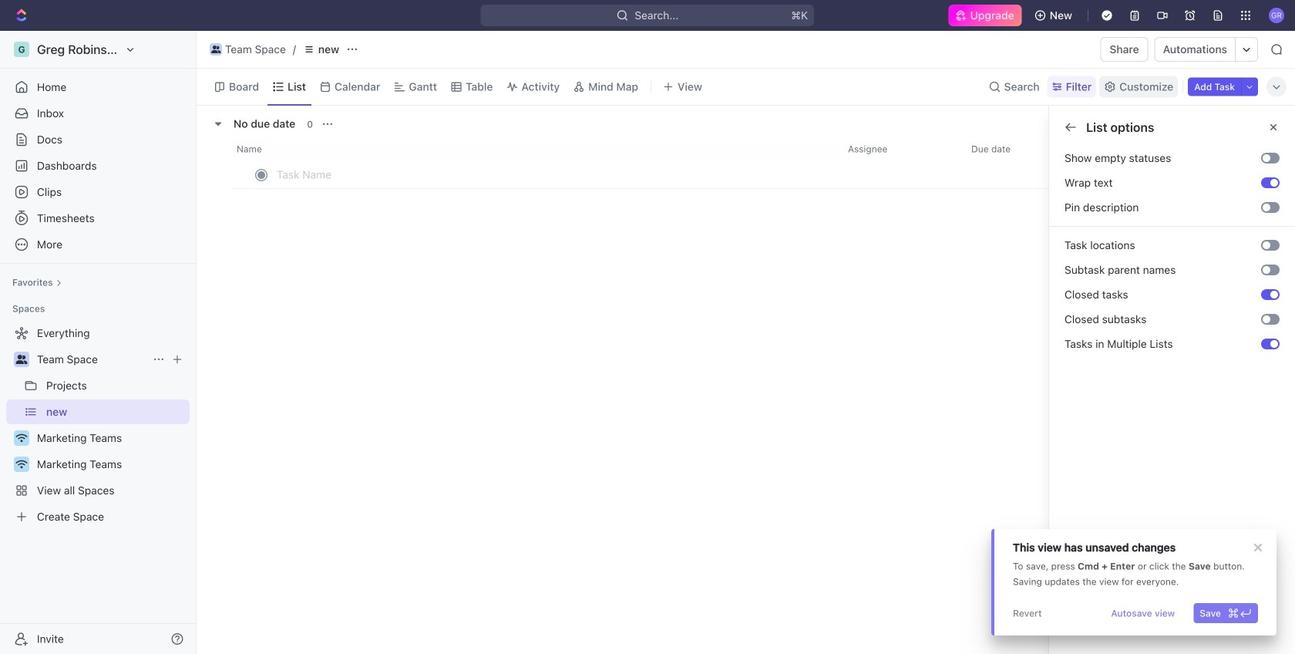 Task type: describe. For each thing, give the bounding box(es) containing it.
user group image
[[16, 355, 27, 364]]

Task Name text field
[[277, 162, 727, 187]]

sidebar navigation
[[0, 31, 200, 654]]

1 wifi image from the top
[[16, 433, 27, 443]]

2 wifi image from the top
[[16, 460, 27, 469]]



Task type: vqa. For each thing, say whether or not it's contained in the screenshot.
tree
yes



Task type: locate. For each thing, give the bounding box(es) containing it.
wifi image
[[16, 433, 27, 443], [16, 460, 27, 469]]

user group image
[[211, 46, 221, 53]]

tree
[[6, 321, 190, 529]]

1 vertical spatial wifi image
[[16, 460, 27, 469]]

greg robinson's workspace, , element
[[14, 42, 29, 57]]

0 vertical spatial wifi image
[[16, 433, 27, 443]]

tree inside sidebar navigation
[[6, 321, 190, 529]]



